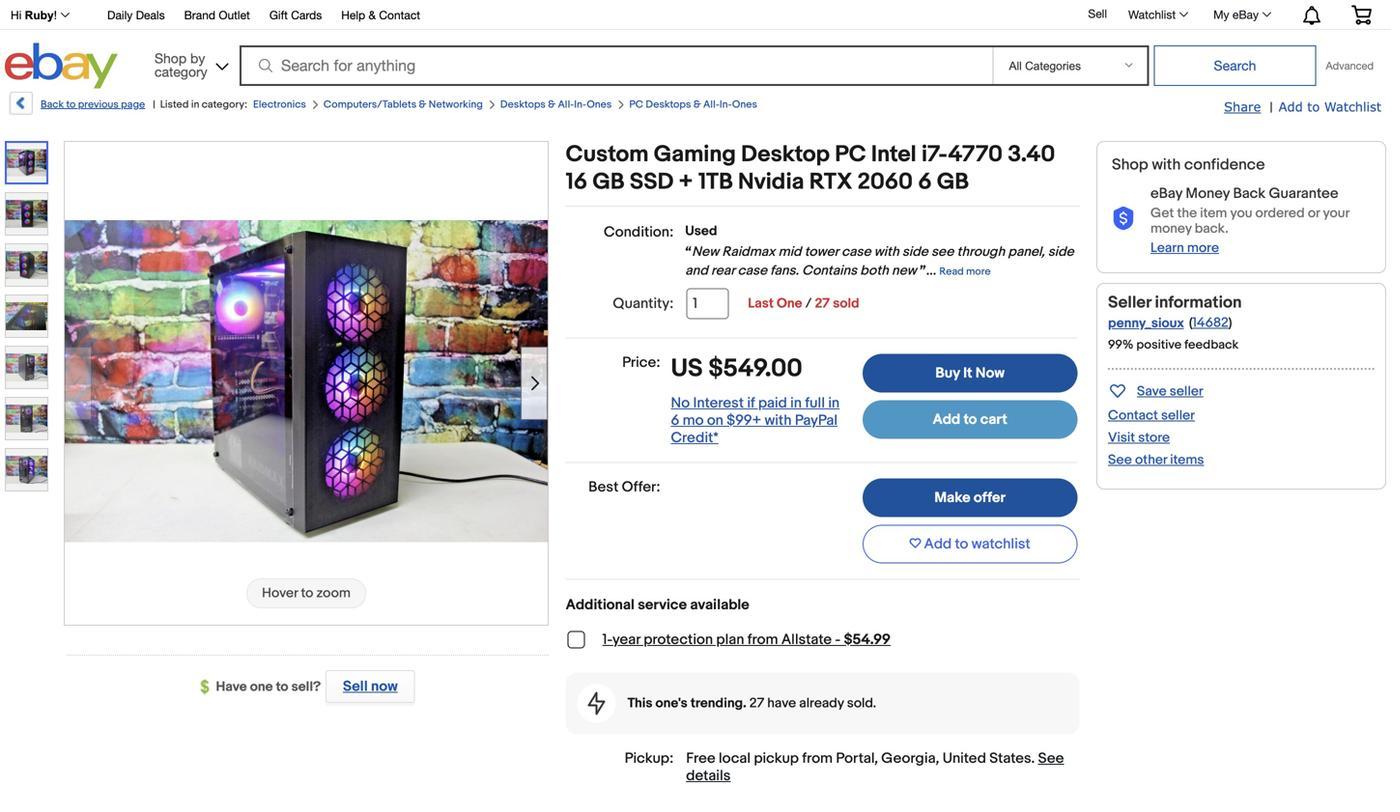 Task type: describe. For each thing, give the bounding box(es) containing it.
+
[[679, 169, 693, 196]]

computers/tablets
[[324, 99, 417, 111]]

contact inside the contact seller visit store see other items
[[1108, 408, 1158, 424]]

advanced link
[[1316, 46, 1384, 85]]

seller
[[1108, 293, 1151, 313]]

picture 3 of 7 image
[[6, 244, 47, 286]]

ordered
[[1256, 205, 1305, 222]]

2 in- from the left
[[720, 99, 732, 111]]

1 desktops from the left
[[500, 99, 546, 111]]

share
[[1224, 99, 1261, 114]]

shop by category
[[155, 50, 207, 80]]

one
[[777, 296, 802, 312]]

no interest if paid in full in 6 mo on $99+ with paypal credit* link
[[671, 395, 840, 447]]

1-year protection plan from allstate - $54.99
[[603, 631, 891, 649]]

2060
[[858, 169, 913, 196]]

buy it now
[[936, 365, 1005, 382]]

one's
[[656, 696, 688, 712]]

portal,
[[836, 750, 878, 768]]

2 horizontal spatial with
[[1152, 156, 1181, 174]]

contact inside account navigation
[[379, 8, 420, 22]]

or
[[1308, 205, 1320, 222]]

category:
[[202, 99, 247, 111]]

" new raidmax mid tower case with side see through panel, side and rear case fans.   contains both new
[[685, 244, 1074, 279]]

cart
[[980, 411, 1008, 429]]

more inside " ... read more
[[966, 266, 991, 278]]

| inside share | add to watchlist
[[1270, 100, 1273, 116]]

now
[[976, 365, 1005, 382]]

pickup
[[754, 750, 799, 768]]

99%
[[1108, 338, 1134, 353]]

custom gaming desktop pc intel i7-4770 3.40 16 gb ssd + 1tb nvidia rtx 2060 6 gb - picture 1 of 7 image
[[65, 220, 548, 542]]

my
[[1214, 8, 1230, 21]]

through
[[957, 244, 1005, 260]]

confidence
[[1185, 156, 1265, 174]]

your shopping cart image
[[1351, 5, 1373, 24]]

last
[[748, 296, 774, 312]]

see details link
[[686, 750, 1064, 785]]

| listed in category:
[[153, 99, 247, 111]]

learn more link
[[1151, 240, 1219, 256]]

6 inside custom gaming desktop pc intel i7-4770 3.40 16 gb ssd + 1tb nvidia rtx 2060 6 gb
[[918, 169, 932, 196]]

1 side from the left
[[902, 244, 928, 260]]

already
[[799, 696, 844, 712]]

states
[[990, 750, 1032, 768]]

watchlist inside account navigation
[[1129, 8, 1176, 21]]

back.
[[1195, 221, 1229, 237]]

see details
[[686, 750, 1064, 785]]

more inside the "ebay money back guarantee get the item you ordered or your money back. learn more"
[[1187, 240, 1219, 256]]

and
[[685, 263, 708, 279]]

condition:
[[604, 224, 674, 241]]

mid
[[778, 244, 802, 260]]

local
[[719, 750, 751, 768]]

sold.
[[847, 696, 877, 712]]

i7-
[[922, 141, 948, 169]]

page
[[121, 99, 145, 111]]

guarantee
[[1269, 185, 1339, 202]]

make offer
[[935, 489, 1006, 507]]

custom
[[566, 141, 649, 169]]

with inside the " new raidmax mid tower case with side see through panel, side and rear case fans.   contains both new
[[874, 244, 899, 260]]

1 all- from the left
[[558, 99, 574, 111]]

add for add to cart
[[933, 411, 961, 429]]

quantity:
[[613, 295, 674, 313]]

watchlist
[[972, 536, 1031, 553]]

0 vertical spatial back
[[41, 99, 64, 111]]

contains
[[802, 263, 857, 279]]

previous
[[78, 99, 119, 111]]

nvidia
[[738, 169, 804, 196]]

...
[[926, 263, 937, 279]]

have
[[216, 679, 247, 696]]

computers/tablets & networking link
[[324, 99, 483, 111]]

see
[[931, 244, 954, 260]]

have one to sell?
[[216, 679, 321, 696]]

daily
[[107, 8, 133, 22]]

1 horizontal spatial in
[[791, 395, 802, 412]]

shop by category banner
[[0, 0, 1387, 94]]

if
[[747, 395, 755, 412]]

pickup:
[[625, 750, 674, 768]]

"
[[920, 263, 926, 279]]

fans.
[[770, 263, 799, 279]]

to for cart
[[964, 411, 977, 429]]

picture 6 of 7 image
[[6, 398, 47, 440]]

pc desktops & all-in-ones link
[[629, 99, 757, 111]]

shop with confidence
[[1112, 156, 1265, 174]]

.
[[1032, 750, 1035, 768]]

brand outlet
[[184, 8, 250, 22]]

sell now link
[[321, 671, 415, 703]]

other
[[1135, 452, 1167, 469]]

watchlist inside share | add to watchlist
[[1325, 99, 1382, 114]]

outlet
[[219, 8, 250, 22]]

have
[[767, 696, 796, 712]]

details
[[686, 768, 731, 785]]

1 ones from the left
[[587, 99, 612, 111]]

1 horizontal spatial from
[[802, 750, 833, 768]]

with inside the no interest if paid in full in 6 mo on $99+ with paypal credit*
[[765, 412, 792, 429]]

my ebay link
[[1203, 3, 1280, 26]]

share button
[[1224, 99, 1261, 116]]

sold
[[833, 296, 860, 312]]

27 for sold
[[815, 296, 830, 312]]

picture 7 of 7 image
[[6, 449, 47, 491]]

help & contact
[[341, 8, 420, 22]]

27 for have
[[750, 696, 764, 712]]

paypal
[[795, 412, 838, 429]]

hi
[[11, 9, 22, 22]]

additional service available
[[566, 597, 750, 614]]

georgia,
[[882, 750, 940, 768]]

intel
[[871, 141, 917, 169]]

& for computers/tablets
[[419, 99, 426, 111]]

united
[[943, 750, 986, 768]]

dollar sign image
[[201, 680, 216, 695]]

seller for save
[[1170, 384, 1204, 400]]

picture 2 of 7 image
[[6, 193, 47, 235]]

picture 5 of 7 image
[[6, 347, 47, 388]]



Task type: locate. For each thing, give the bounding box(es) containing it.
get
[[1151, 205, 1174, 222]]

0 horizontal spatial more
[[966, 266, 991, 278]]

advanced
[[1326, 59, 1374, 72]]

desktops right networking
[[500, 99, 546, 111]]

0 horizontal spatial side
[[902, 244, 928, 260]]

add for add to watchlist
[[924, 536, 952, 553]]

this
[[628, 696, 653, 712]]

rtx
[[809, 169, 853, 196]]

all-
[[558, 99, 574, 111], [703, 99, 720, 111]]

None submit
[[1154, 45, 1316, 86]]

1 vertical spatial back
[[1233, 185, 1266, 202]]

0 horizontal spatial 6
[[671, 412, 680, 429]]

1 horizontal spatial contact
[[1108, 408, 1158, 424]]

2 vertical spatial add
[[924, 536, 952, 553]]

see inside the see details
[[1038, 750, 1064, 768]]

& for help
[[369, 8, 376, 22]]

ebay inside the "ebay money back guarantee get the item you ordered or your money back. learn more"
[[1151, 185, 1183, 202]]

from right plan
[[748, 631, 778, 649]]

add inside share | add to watchlist
[[1279, 99, 1303, 114]]

shop inside shop by category
[[155, 50, 187, 66]]

1 vertical spatial sell
[[343, 678, 368, 696]]

0 horizontal spatial sell
[[343, 678, 368, 696]]

seller inside the contact seller visit store see other items
[[1161, 408, 1195, 424]]

watchlist down the advanced
[[1325, 99, 1382, 114]]

1 vertical spatial case
[[738, 263, 767, 279]]

&
[[369, 8, 376, 22], [419, 99, 426, 111], [548, 99, 556, 111], [694, 99, 701, 111]]

in-
[[574, 99, 587, 111], [720, 99, 732, 111]]

1 vertical spatial add
[[933, 411, 961, 429]]

shop for shop with confidence
[[1112, 156, 1149, 174]]

& down search for anything text field
[[548, 99, 556, 111]]

us $549.00 main content
[[566, 141, 1080, 786]]

no interest if paid in full in 6 mo on $99+ with paypal credit*
[[671, 395, 840, 447]]

contact right help
[[379, 8, 420, 22]]

1 horizontal spatial pc
[[835, 141, 866, 169]]

full
[[805, 395, 825, 412]]

sell left watchlist link
[[1088, 7, 1107, 20]]

sell for sell
[[1088, 7, 1107, 20]]

pc left intel
[[835, 141, 866, 169]]

1 horizontal spatial side
[[1048, 244, 1074, 260]]

2 ones from the left
[[732, 99, 757, 111]]

1 horizontal spatial with details__icon image
[[1112, 207, 1135, 231]]

1 horizontal spatial |
[[1270, 100, 1273, 116]]

$54.99
[[844, 631, 891, 649]]

buy it now link
[[863, 354, 1078, 393]]

)
[[1229, 315, 1232, 331]]

/
[[805, 296, 812, 312]]

1 horizontal spatial more
[[1187, 240, 1219, 256]]

& up 'gaming'
[[694, 99, 701, 111]]

& for desktops
[[548, 99, 556, 111]]

electronics link
[[253, 99, 306, 111]]

0 vertical spatial more
[[1187, 240, 1219, 256]]

with details__icon image left 'this'
[[588, 692, 605, 715]]

desktops up 'gaming'
[[646, 99, 691, 111]]

visit
[[1108, 430, 1135, 446]]

seller information penny_sioux ( 14682 ) 99% positive feedback
[[1108, 293, 1242, 353]]

save seller button
[[1108, 380, 1204, 402]]

sell now
[[343, 678, 398, 696]]

1 horizontal spatial 27
[[815, 296, 830, 312]]

with details__icon image for ebay money back guarantee
[[1112, 207, 1135, 231]]

in
[[191, 99, 199, 111], [791, 395, 802, 412], [828, 395, 840, 412]]

buy
[[936, 365, 960, 382]]

ebay inside "link"
[[1233, 8, 1259, 21]]

your
[[1323, 205, 1350, 222]]

$549.00
[[709, 354, 803, 384]]

contact seller link
[[1108, 408, 1195, 424]]

picture 1 of 7 image
[[7, 143, 46, 183]]

1 horizontal spatial all-
[[703, 99, 720, 111]]

pc
[[629, 99, 644, 111], [835, 141, 866, 169]]

0 vertical spatial case
[[842, 244, 871, 260]]

side right panel,
[[1048, 244, 1074, 260]]

1 horizontal spatial ebay
[[1233, 8, 1259, 21]]

0 vertical spatial sell
[[1088, 7, 1107, 20]]

0 horizontal spatial with
[[765, 412, 792, 429]]

ruby
[[25, 9, 54, 22]]

service
[[638, 597, 687, 614]]

seller inside "button"
[[1170, 384, 1204, 400]]

6 inside the no interest if paid in full in 6 mo on $99+ with paypal credit*
[[671, 412, 680, 429]]

new
[[892, 263, 917, 279]]

0 horizontal spatial in
[[191, 99, 199, 111]]

add down the buy
[[933, 411, 961, 429]]

0 vertical spatial watchlist
[[1129, 8, 1176, 21]]

2 gb from the left
[[937, 169, 969, 196]]

0 vertical spatial 6
[[918, 169, 932, 196]]

1 horizontal spatial back
[[1233, 185, 1266, 202]]

1 horizontal spatial watchlist
[[1325, 99, 1382, 114]]

1 vertical spatial with
[[874, 244, 899, 260]]

this one's trending. 27 have already sold.
[[628, 696, 877, 712]]

case down the raidmax
[[738, 263, 767, 279]]

0 horizontal spatial shop
[[155, 50, 187, 66]]

0 horizontal spatial 27
[[750, 696, 764, 712]]

with details__icon image
[[1112, 207, 1135, 231], [588, 692, 605, 715]]

seller right save
[[1170, 384, 1204, 400]]

27 left have
[[750, 696, 764, 712]]

now
[[371, 678, 398, 696]]

1 vertical spatial from
[[802, 750, 833, 768]]

brand outlet link
[[184, 5, 250, 27]]

1 gb from the left
[[593, 169, 625, 196]]

0 horizontal spatial in-
[[574, 99, 587, 111]]

1tb
[[698, 169, 733, 196]]

| right share button
[[1270, 100, 1273, 116]]

case up both at the right top
[[842, 244, 871, 260]]

in right full
[[828, 395, 840, 412]]

more down through
[[966, 266, 991, 278]]

electronics
[[253, 99, 306, 111]]

0 vertical spatial ebay
[[1233, 8, 1259, 21]]

0 horizontal spatial contact
[[379, 8, 420, 22]]

1 horizontal spatial desktops
[[646, 99, 691, 111]]

1 horizontal spatial gb
[[937, 169, 969, 196]]

ones up "desktop"
[[732, 99, 757, 111]]

used
[[685, 223, 717, 240]]

1 horizontal spatial with
[[874, 244, 899, 260]]

free local pickup from portal, georgia, united states .
[[686, 750, 1038, 768]]

networking
[[429, 99, 483, 111]]

to left the previous
[[66, 99, 76, 111]]

3.40
[[1008, 141, 1056, 169]]

read more link
[[940, 263, 991, 279]]

category
[[155, 64, 207, 80]]

contact up visit store link
[[1108, 408, 1158, 424]]

2 side from the left
[[1048, 244, 1074, 260]]

6 right 2060
[[918, 169, 932, 196]]

0 horizontal spatial pc
[[629, 99, 644, 111]]

$99+
[[727, 412, 762, 429]]

0 horizontal spatial see
[[1038, 750, 1064, 768]]

Quantity: text field
[[686, 288, 729, 319]]

0 horizontal spatial with details__icon image
[[588, 692, 605, 715]]

6 left mo
[[671, 412, 680, 429]]

16
[[566, 169, 588, 196]]

1 in- from the left
[[574, 99, 587, 111]]

1 vertical spatial contact
[[1108, 408, 1158, 424]]

add to watchlist button
[[863, 525, 1078, 564]]

with details__icon image inside the us $549.00 main content
[[588, 692, 605, 715]]

1 horizontal spatial see
[[1108, 452, 1132, 469]]

available
[[690, 597, 750, 614]]

to right the one
[[276, 679, 288, 696]]

read
[[940, 266, 964, 278]]

1 vertical spatial more
[[966, 266, 991, 278]]

best offer:
[[589, 479, 660, 496]]

with details__icon image for this one's trending.
[[588, 692, 605, 715]]

on
[[707, 412, 724, 429]]

4770
[[948, 141, 1003, 169]]

1 vertical spatial with details__icon image
[[588, 692, 605, 715]]

1 vertical spatial 27
[[750, 696, 764, 712]]

listed
[[160, 99, 189, 111]]

side
[[902, 244, 928, 260], [1048, 244, 1074, 260]]

0 vertical spatial 27
[[815, 296, 830, 312]]

& inside account navigation
[[369, 8, 376, 22]]

mo
[[683, 412, 704, 429]]

cards
[[291, 8, 322, 22]]

1 horizontal spatial ones
[[732, 99, 757, 111]]

0 vertical spatial with details__icon image
[[1112, 207, 1135, 231]]

seller
[[1170, 384, 1204, 400], [1161, 408, 1195, 424]]

0 horizontal spatial case
[[738, 263, 767, 279]]

0 horizontal spatial ebay
[[1151, 185, 1183, 202]]

all- up 'gaming'
[[703, 99, 720, 111]]

pc inside custom gaming desktop pc intel i7-4770 3.40 16 gb ssd + 1tb nvidia rtx 2060 6 gb
[[835, 141, 866, 169]]

in left full
[[791, 395, 802, 412]]

with right if
[[765, 412, 792, 429]]

add inside button
[[924, 536, 952, 553]]

with
[[1152, 156, 1181, 174], [874, 244, 899, 260], [765, 412, 792, 429]]

watchlist link
[[1118, 3, 1197, 26]]

credit*
[[671, 429, 719, 447]]

back left the previous
[[41, 99, 64, 111]]

seller for contact
[[1161, 408, 1195, 424]]

offer
[[974, 489, 1006, 507]]

back up you
[[1233, 185, 1266, 202]]

1 vertical spatial pc
[[835, 141, 866, 169]]

sell left now at the left of the page
[[343, 678, 368, 696]]

pc down search for anything text field
[[629, 99, 644, 111]]

none submit inside shop by category banner
[[1154, 45, 1316, 86]]

visit store link
[[1108, 430, 1170, 446]]

1 horizontal spatial case
[[842, 244, 871, 260]]

ebay up get
[[1151, 185, 1183, 202]]

to inside share | add to watchlist
[[1308, 99, 1320, 114]]

27 right /
[[815, 296, 830, 312]]

& left networking
[[419, 99, 426, 111]]

to inside button
[[955, 536, 969, 553]]

to left cart
[[964, 411, 977, 429]]

2 desktops from the left
[[646, 99, 691, 111]]

all- down search for anything text field
[[558, 99, 574, 111]]

in- up 'gaming'
[[720, 99, 732, 111]]

1 vertical spatial shop
[[1112, 156, 1149, 174]]

add to watchlist
[[924, 536, 1031, 553]]

seller down the save seller
[[1161, 408, 1195, 424]]

& right help
[[369, 8, 376, 22]]

brand
[[184, 8, 215, 22]]

account navigation
[[0, 0, 1387, 30]]

1 vertical spatial ebay
[[1151, 185, 1183, 202]]

0 horizontal spatial ones
[[587, 99, 612, 111]]

penny_sioux link
[[1108, 315, 1184, 332]]

desktops & all-in-ones link
[[500, 99, 612, 111]]

2 all- from the left
[[703, 99, 720, 111]]

0 horizontal spatial back
[[41, 99, 64, 111]]

2 horizontal spatial in
[[828, 395, 840, 412]]

watchlist right "sell" link
[[1129, 8, 1176, 21]]

gb right intel
[[937, 169, 969, 196]]

1 vertical spatial 6
[[671, 412, 680, 429]]

add right the share
[[1279, 99, 1303, 114]]

ebay right my
[[1233, 8, 1259, 21]]

0 horizontal spatial desktops
[[500, 99, 546, 111]]

0 horizontal spatial from
[[748, 631, 778, 649]]

desktops & all-in-ones
[[500, 99, 612, 111]]

computers/tablets & networking
[[324, 99, 483, 111]]

from left portal,
[[802, 750, 833, 768]]

shop by category button
[[146, 43, 233, 85]]

in right listed on the top of page
[[191, 99, 199, 111]]

0 vertical spatial contact
[[379, 8, 420, 22]]

to left watchlist
[[955, 536, 969, 553]]

0 vertical spatial with
[[1152, 156, 1181, 174]]

to for previous
[[66, 99, 76, 111]]

see right .
[[1038, 750, 1064, 768]]

side up "
[[902, 244, 928, 260]]

1 horizontal spatial shop
[[1112, 156, 1149, 174]]

0 horizontal spatial watchlist
[[1129, 8, 1176, 21]]

0 vertical spatial pc
[[629, 99, 644, 111]]

gb right 16 in the top left of the page
[[593, 169, 625, 196]]

add down make
[[924, 536, 952, 553]]

from
[[748, 631, 778, 649], [802, 750, 833, 768]]

allstate
[[782, 631, 832, 649]]

with up get
[[1152, 156, 1181, 174]]

ones down search for anything text field
[[587, 99, 612, 111]]

sell inside account navigation
[[1088, 7, 1107, 20]]

0 vertical spatial see
[[1108, 452, 1132, 469]]

to down advanced link
[[1308, 99, 1320, 114]]

last one / 27 sold
[[748, 296, 860, 312]]

penny_sioux
[[1108, 315, 1184, 332]]

to for watchlist
[[955, 536, 969, 553]]

add
[[1279, 99, 1303, 114], [933, 411, 961, 429], [924, 536, 952, 553]]

1 vertical spatial watchlist
[[1325, 99, 1382, 114]]

information
[[1155, 293, 1242, 313]]

see inside the contact seller visit store see other items
[[1108, 452, 1132, 469]]

picture 4 of 7 image
[[6, 296, 47, 337]]

2 vertical spatial with
[[765, 412, 792, 429]]

1 horizontal spatial in-
[[720, 99, 732, 111]]

1 vertical spatial seller
[[1161, 408, 1195, 424]]

contact
[[379, 8, 420, 22], [1108, 408, 1158, 424]]

deals
[[136, 8, 165, 22]]

0 vertical spatial add
[[1279, 99, 1303, 114]]

back to previous page link
[[8, 92, 145, 122]]

with details__icon image left get
[[1112, 207, 1135, 231]]

in- down search for anything text field
[[574, 99, 587, 111]]

0 horizontal spatial gb
[[593, 169, 625, 196]]

0 vertical spatial from
[[748, 631, 778, 649]]

rear
[[711, 263, 735, 279]]

it
[[963, 365, 973, 382]]

sell for sell now
[[343, 678, 368, 696]]

| left listed on the top of page
[[153, 99, 155, 111]]

hi ruby !
[[11, 9, 57, 22]]

more down back.
[[1187, 240, 1219, 256]]

1 horizontal spatial sell
[[1088, 7, 1107, 20]]

shop for shop by category
[[155, 50, 187, 66]]

back to previous page
[[41, 99, 145, 111]]

with up both at the right top
[[874, 244, 899, 260]]

0 vertical spatial seller
[[1170, 384, 1204, 400]]

0 horizontal spatial |
[[153, 99, 155, 111]]

0 vertical spatial shop
[[155, 50, 187, 66]]

1 horizontal spatial 6
[[918, 169, 932, 196]]

see down visit
[[1108, 452, 1132, 469]]

0 horizontal spatial all-
[[558, 99, 574, 111]]

see
[[1108, 452, 1132, 469], [1038, 750, 1064, 768]]

1 vertical spatial see
[[1038, 750, 1064, 768]]

back inside the "ebay money back guarantee get the item you ordered or your money back. learn more"
[[1233, 185, 1266, 202]]

Search for anything text field
[[242, 47, 989, 84]]



Task type: vqa. For each thing, say whether or not it's contained in the screenshot.
$3.74 $4.99 | 25% off at the left bottom of the page
no



